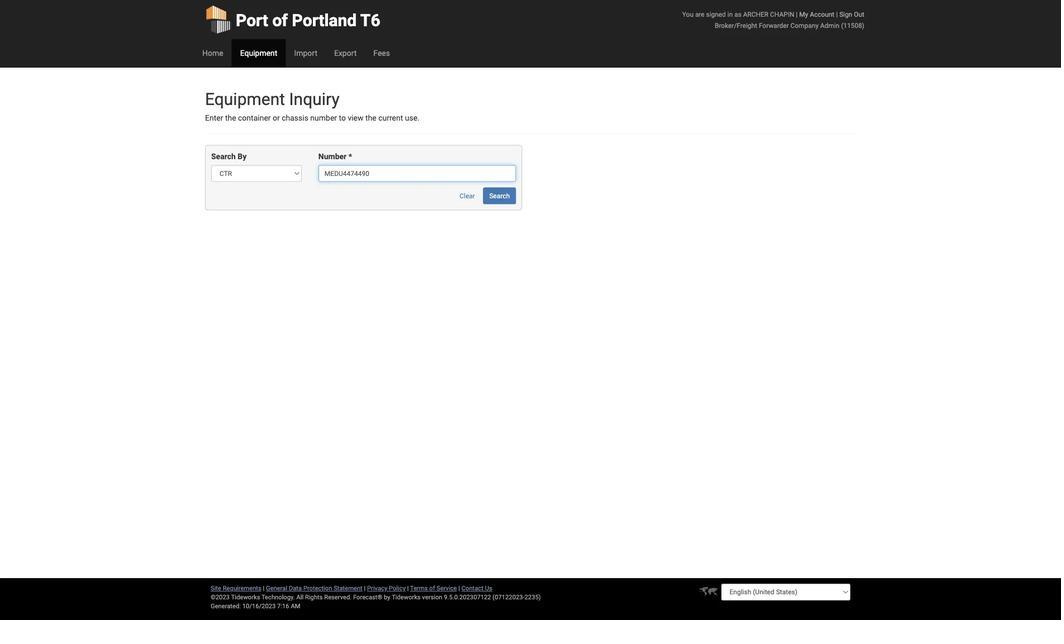 Task type: vqa. For each thing, say whether or not it's contained in the screenshot.
the Forecast®
yes



Task type: locate. For each thing, give the bounding box(es) containing it.
1 horizontal spatial of
[[429, 585, 435, 592]]

equipment for equipment inquiry enter the container or chassis number to view the current use.
[[205, 89, 285, 109]]

0 horizontal spatial search
[[211, 152, 236, 161]]

tideworks
[[392, 594, 421, 601]]

us
[[485, 585, 492, 592]]

clear button
[[454, 187, 481, 204]]

search right clear button
[[489, 192, 510, 200]]

search inside button
[[489, 192, 510, 200]]

am
[[291, 603, 300, 610]]

technology.
[[262, 594, 295, 601]]

the right view
[[366, 113, 377, 123]]

by
[[238, 152, 247, 161]]

forwarder
[[759, 22, 789, 29]]

| left my
[[796, 10, 798, 18]]

use.
[[405, 113, 420, 123]]

of right port
[[272, 10, 288, 30]]

1 horizontal spatial the
[[366, 113, 377, 123]]

0 horizontal spatial the
[[225, 113, 236, 123]]

privacy
[[367, 585, 387, 592]]

1 vertical spatial equipment
[[205, 89, 285, 109]]

port of portland t6 link
[[205, 0, 380, 39]]

(07122023-
[[493, 594, 525, 601]]

t6
[[360, 10, 380, 30]]

site
[[211, 585, 221, 592]]

data
[[289, 585, 302, 592]]

service
[[437, 585, 457, 592]]

to
[[339, 113, 346, 123]]

view
[[348, 113, 364, 123]]

archer
[[743, 10, 769, 18]]

sign out link
[[840, 10, 865, 18]]

of
[[272, 10, 288, 30], [429, 585, 435, 592]]

equipment down port
[[240, 48, 277, 58]]

clear
[[460, 192, 475, 200]]

my
[[800, 10, 809, 18]]

policy
[[389, 585, 406, 592]]

(11508)
[[841, 22, 865, 29]]

enter
[[205, 113, 223, 123]]

in
[[728, 10, 733, 18]]

|
[[796, 10, 798, 18], [836, 10, 838, 18], [263, 585, 265, 592], [364, 585, 366, 592], [407, 585, 409, 592], [459, 585, 460, 592]]

sign
[[840, 10, 853, 18]]

equipment
[[240, 48, 277, 58], [205, 89, 285, 109]]

| up "tideworks"
[[407, 585, 409, 592]]

import button
[[286, 39, 326, 67]]

admin
[[821, 22, 840, 29]]

1 vertical spatial search
[[489, 192, 510, 200]]

equipment inside dropdown button
[[240, 48, 277, 58]]

number *
[[319, 152, 352, 161]]

of up 'version'
[[429, 585, 435, 592]]

equipment inquiry enter the container or chassis number to view the current use.
[[205, 89, 420, 123]]

1 vertical spatial of
[[429, 585, 435, 592]]

contact
[[462, 585, 484, 592]]

2235)
[[525, 594, 541, 601]]

the right enter
[[225, 113, 236, 123]]

fees button
[[365, 39, 399, 67]]

0 vertical spatial search
[[211, 152, 236, 161]]

search left by
[[211, 152, 236, 161]]

1 horizontal spatial search
[[489, 192, 510, 200]]

the
[[225, 113, 236, 123], [366, 113, 377, 123]]

1 the from the left
[[225, 113, 236, 123]]

equipment inside the equipment inquiry enter the container or chassis number to view the current use.
[[205, 89, 285, 109]]

0 vertical spatial of
[[272, 10, 288, 30]]

chapin
[[770, 10, 795, 18]]

| up forecast® on the left of the page
[[364, 585, 366, 592]]

equipment button
[[232, 39, 286, 67]]

*
[[349, 152, 352, 161]]

0 horizontal spatial of
[[272, 10, 288, 30]]

equipment for equipment
[[240, 48, 277, 58]]

search
[[211, 152, 236, 161], [489, 192, 510, 200]]

equipment up container at the left
[[205, 89, 285, 109]]

7:16
[[277, 603, 289, 610]]

site requirements | general data protection statement | privacy policy | terms of service | contact us ©2023 tideworks technology. all rights reserved. forecast® by tideworks version 9.5.0.202307122 (07122023-2235) generated: 10/16/2023 7:16 am
[[211, 585, 541, 610]]

general
[[266, 585, 287, 592]]

company
[[791, 22, 819, 29]]

protection
[[303, 585, 332, 592]]

terms of service link
[[410, 585, 457, 592]]

of inside site requirements | general data protection statement | privacy policy | terms of service | contact us ©2023 tideworks technology. all rights reserved. forecast® by tideworks version 9.5.0.202307122 (07122023-2235) generated: 10/16/2023 7:16 am
[[429, 585, 435, 592]]

portland
[[292, 10, 357, 30]]

0 vertical spatial equipment
[[240, 48, 277, 58]]

search for search by
[[211, 152, 236, 161]]



Task type: describe. For each thing, give the bounding box(es) containing it.
out
[[854, 10, 865, 18]]

reserved.
[[324, 594, 352, 601]]

you are signed in as archer chapin | my account | sign out broker/freight forwarder company admin (11508)
[[683, 10, 865, 29]]

or
[[273, 113, 280, 123]]

site requirements link
[[211, 585, 261, 592]]

| up 9.5.0.202307122
[[459, 585, 460, 592]]

number
[[310, 113, 337, 123]]

signed
[[706, 10, 726, 18]]

broker/freight
[[715, 22, 758, 29]]

as
[[735, 10, 742, 18]]

terms
[[410, 585, 428, 592]]

version
[[422, 594, 443, 601]]

all
[[297, 594, 304, 601]]

search for search
[[489, 192, 510, 200]]

| left general
[[263, 585, 265, 592]]

by
[[384, 594, 391, 601]]

port
[[236, 10, 268, 30]]

are
[[695, 10, 705, 18]]

current
[[379, 113, 403, 123]]

rights
[[305, 594, 323, 601]]

9.5.0.202307122
[[444, 594, 491, 601]]

| left sign
[[836, 10, 838, 18]]

account
[[810, 10, 835, 18]]

2 the from the left
[[366, 113, 377, 123]]

inquiry
[[289, 89, 340, 109]]

©2023 tideworks
[[211, 594, 260, 601]]

import
[[294, 48, 317, 58]]

export
[[334, 48, 357, 58]]

search by
[[211, 152, 247, 161]]

my account link
[[800, 10, 835, 18]]

fees
[[374, 48, 390, 58]]

generated:
[[211, 603, 241, 610]]

search button
[[483, 187, 516, 204]]

you
[[683, 10, 694, 18]]

home
[[202, 48, 223, 58]]

10/16/2023
[[242, 603, 276, 610]]

statement
[[334, 585, 363, 592]]

container
[[238, 113, 271, 123]]

number
[[319, 152, 347, 161]]

export button
[[326, 39, 365, 67]]

contact us link
[[462, 585, 492, 592]]

general data protection statement link
[[266, 585, 363, 592]]

forecast®
[[353, 594, 383, 601]]

port of portland t6
[[236, 10, 380, 30]]

privacy policy link
[[367, 585, 406, 592]]

Number * text field
[[319, 165, 516, 182]]

home button
[[194, 39, 232, 67]]

chassis
[[282, 113, 309, 123]]

requirements
[[223, 585, 261, 592]]



